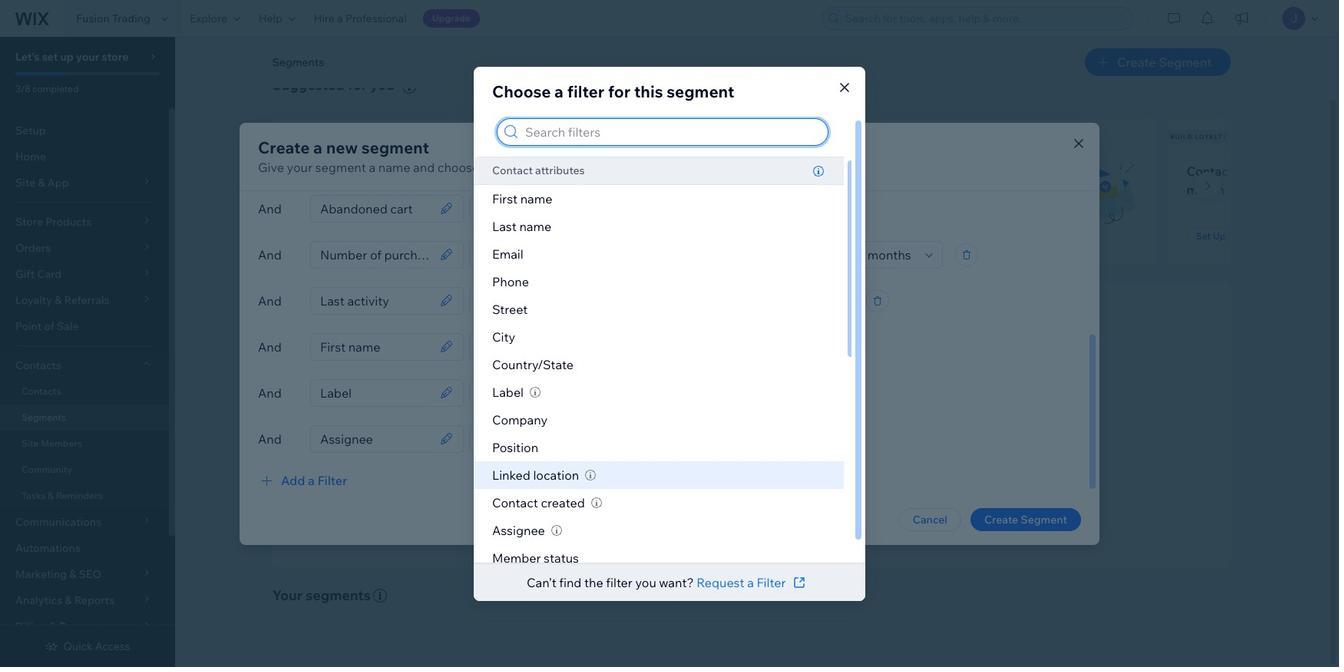 Task type: vqa. For each thing, say whether or not it's contained in the screenshot.
leftmost category icon
no



Task type: locate. For each thing, give the bounding box(es) containing it.
1 horizontal spatial create segment
[[1117, 55, 1212, 70]]

country/state
[[492, 357, 574, 372]]

segments
[[306, 587, 371, 604]]

3/8
[[15, 83, 30, 94]]

0 vertical spatial create segment
[[1117, 55, 1212, 70]]

who up "purchase"
[[708, 163, 732, 179]]

set up segment down 'on'
[[897, 230, 969, 242]]

0 horizontal spatial set up segment button
[[291, 227, 381, 246]]

sale
[[57, 319, 79, 333]]

yet
[[736, 182, 754, 197]]

0 horizontal spatial the
[[482, 159, 501, 175]]

segments inside button
[[272, 55, 324, 69]]

set up segment button
[[291, 227, 381, 246], [888, 227, 979, 246], [1187, 227, 1277, 246]]

1 up from the left
[[317, 230, 330, 242]]

set up segment button down 'on'
[[888, 227, 979, 246]]

set for clicked
[[897, 230, 912, 242]]

to right the subscribed
[[358, 182, 370, 197]]

customers inside potential customers who haven't made a purchase yet
[[644, 163, 705, 179]]

a right hire on the left top
[[337, 12, 343, 25]]

2 vertical spatial and
[[875, 476, 894, 490]]

filter inside button
[[317, 473, 347, 488]]

3 up from the left
[[1213, 230, 1226, 242]]

filter right add
[[317, 473, 347, 488]]

0 vertical spatial new
[[274, 133, 291, 140]]

your segments
[[272, 587, 371, 604]]

1 set up segment from the left
[[300, 230, 372, 242]]

should
[[626, 159, 665, 175]]

help button
[[250, 0, 305, 37]]

3 who from the left
[[1032, 163, 1056, 179]]

create
[[1117, 55, 1156, 70], [258, 137, 310, 157], [599, 434, 632, 448], [984, 513, 1018, 526]]

2 up from the left
[[914, 230, 927, 242]]

choose a condition field up linked location
[[475, 426, 601, 452]]

your right up
[[76, 50, 99, 64]]

completed
[[32, 83, 79, 94]]

3 and from the top
[[258, 293, 282, 308]]

create inside create a new segment give your segment a name and choose the filters these contacts should match.
[[258, 137, 310, 157]]

contacts down point of sale
[[15, 359, 61, 372]]

cancel
[[913, 513, 948, 526]]

choose a condition field down country/state
[[475, 380, 601, 406]]

groups
[[676, 434, 712, 448]]

0 horizontal spatial for
[[348, 76, 367, 94]]

potential for potential customers who haven't made a purchase yet
[[589, 163, 641, 179]]

who left recently at the top left of page
[[372, 163, 397, 179]]

filter for add a filter
[[317, 473, 347, 488]]

0 horizontal spatial filter
[[567, 81, 605, 101]]

2 horizontal spatial set
[[1196, 230, 1211, 242]]

1 horizontal spatial set up segment button
[[888, 227, 979, 246]]

reach the right target audience create specific groups of contacts that update automatically send personalized email campaigns to drive sales and build trust get to know your high-value customers, potential leads and more
[[599, 411, 922, 490]]

potential inside potential customers who haven't made a purchase yet
[[589, 163, 641, 179]]

of down right
[[714, 434, 724, 448]]

segments up 'suggested'
[[272, 55, 324, 69]]

new
[[326, 137, 358, 157]]

filter for request a filter
[[757, 575, 786, 590]]

2 vertical spatial contacts
[[22, 385, 61, 397]]

customers,
[[741, 476, 796, 490]]

2 and from the top
[[258, 247, 282, 262]]

up
[[317, 230, 330, 242], [914, 230, 927, 242], [1213, 230, 1226, 242]]

1 vertical spatial filter
[[757, 575, 786, 590]]

on
[[932, 182, 947, 197]]

segments button
[[265, 51, 332, 74]]

2 horizontal spatial to
[[781, 455, 791, 469]]

your
[[272, 587, 303, 604]]

2 vertical spatial segment
[[315, 159, 366, 175]]

2 set up segment button from the left
[[888, 227, 979, 246]]

1 who from the left
[[372, 163, 397, 179]]

a
[[337, 12, 343, 25], [555, 81, 564, 101], [313, 137, 322, 157], [369, 159, 376, 175], [1270, 163, 1277, 179], [670, 182, 676, 197], [308, 473, 315, 488], [747, 575, 754, 590]]

0 horizontal spatial of
[[44, 319, 54, 333]]

0 vertical spatial to
[[358, 182, 370, 197]]

contact up the first
[[492, 163, 533, 177]]

0 horizontal spatial set up segment
[[300, 230, 372, 242]]

subscribers inside active email subscribers who clicked on your campaign
[[962, 163, 1029, 179]]

0 vertical spatial potential
[[573, 133, 615, 140]]

create segment
[[1117, 55, 1212, 70], [984, 513, 1067, 526]]

Search filters field
[[521, 119, 823, 145]]

2 set up segment from the left
[[897, 230, 969, 242]]

name for first name
[[520, 191, 552, 206]]

create segment button for segments
[[1085, 48, 1231, 76]]

who inside "new contacts who recently subscribed to your mailing list"
[[372, 163, 397, 179]]

1 horizontal spatial subscribers
[[901, 133, 953, 140]]

2 horizontal spatial contacts
[[726, 434, 770, 448]]

set up segment button for clicked
[[888, 227, 979, 246]]

know
[[632, 476, 659, 490]]

6 and from the top
[[258, 431, 282, 447]]

email up high-
[[694, 455, 721, 469]]

contacts down new
[[319, 163, 370, 179]]

choose a filter for this segment
[[492, 81, 734, 101]]

recently
[[400, 163, 447, 179]]

1 vertical spatial segments
[[22, 412, 66, 423]]

0 vertical spatial contacts
[[1187, 163, 1239, 179]]

1 vertical spatial potential
[[589, 163, 641, 179]]

1 horizontal spatial set up segment
[[897, 230, 969, 242]]

contact inside option
[[492, 163, 533, 177]]

set up segment button for subscribed
[[291, 227, 381, 246]]

of left sale
[[44, 319, 54, 333]]

to
[[358, 182, 370, 197], [781, 455, 791, 469], [620, 476, 630, 490]]

filter right "request"
[[757, 575, 786, 590]]

tasks & reminders link
[[0, 483, 169, 509]]

0 vertical spatial of
[[44, 319, 54, 333]]

request
[[697, 575, 745, 590]]

up for subscribed
[[317, 230, 330, 242]]

0 vertical spatial contact
[[492, 163, 533, 177]]

a right add
[[308, 473, 315, 488]]

your right 'on'
[[949, 182, 975, 197]]

customers
[[617, 133, 663, 140], [644, 163, 705, 179]]

trading
[[112, 12, 151, 25]]

give
[[258, 159, 284, 175]]

filter
[[567, 81, 605, 101], [606, 575, 633, 590]]

site members link
[[0, 431, 169, 457]]

send
[[599, 455, 625, 469]]

segment up search filters field
[[667, 81, 734, 101]]

name down contact attributes
[[520, 191, 552, 206]]

who up the campaign
[[1032, 163, 1056, 179]]

1 vertical spatial contacts
[[15, 359, 61, 372]]

you down professional
[[370, 76, 395, 94]]

1 vertical spatial of
[[714, 434, 724, 448]]

your down personalized
[[662, 476, 684, 490]]

1 horizontal spatial set
[[897, 230, 912, 242]]

the inside reach the right target audience create specific groups of contacts that update automatically send personalized email campaigns to drive sales and build trust get to know your high-value customers, potential leads and more
[[692, 411, 714, 429]]

purchase
[[679, 182, 733, 197]]

2 horizontal spatial who
[[1032, 163, 1056, 179]]

subscribers down 'suggested'
[[293, 133, 346, 140]]

contact up assignee
[[492, 495, 538, 511]]

choose
[[492, 81, 551, 101]]

linked location
[[492, 468, 579, 483]]

segment
[[1159, 55, 1212, 70], [332, 230, 372, 242], [929, 230, 969, 242], [1228, 230, 1268, 242], [1021, 513, 1067, 526]]

1 horizontal spatial the
[[584, 575, 603, 590]]

segment down new
[[315, 159, 366, 175]]

active for active email subscribers who clicked on your campaign
[[888, 163, 925, 179]]

for
[[348, 76, 367, 94], [608, 81, 631, 101]]

fusion
[[76, 12, 110, 25]]

2 set from the left
[[897, 230, 912, 242]]

set up segment down contacts with a birthday th in the right top of the page
[[1196, 230, 1268, 242]]

and up the "leads"
[[849, 455, 868, 469]]

0 horizontal spatial subscribers
[[293, 133, 346, 140]]

drive
[[794, 455, 819, 469]]

leads
[[846, 476, 873, 490]]

potential up attributes
[[573, 133, 615, 140]]

0 horizontal spatial create segment button
[[971, 508, 1081, 531]]

1 horizontal spatial segments
[[272, 55, 324, 69]]

choose a condition field up "city"
[[475, 288, 601, 314]]

your right give
[[287, 159, 313, 175]]

segments
[[272, 55, 324, 69], [22, 412, 66, 423]]

1 horizontal spatial up
[[914, 230, 927, 242]]

create segment button for cancel
[[971, 508, 1081, 531]]

customers up should
[[617, 133, 663, 140]]

1 vertical spatial active
[[888, 163, 925, 179]]

subscribers up the campaign
[[962, 163, 1029, 179]]

set up segment button down the subscribed
[[291, 227, 381, 246]]

up down the clicked
[[914, 230, 927, 242]]

1 horizontal spatial you
[[635, 575, 656, 590]]

1 horizontal spatial to
[[620, 476, 630, 490]]

of
[[44, 319, 54, 333], [714, 434, 724, 448]]

6 choose a condition field from the top
[[475, 426, 601, 452]]

0 vertical spatial name
[[378, 159, 410, 175]]

and down build
[[875, 476, 894, 490]]

1 vertical spatial and
[[849, 455, 868, 469]]

choose a condition field down contact attributes
[[475, 195, 601, 222]]

set up segment for subscribed
[[300, 230, 372, 242]]

0 vertical spatial the
[[482, 159, 501, 175]]

for left this
[[608, 81, 631, 101]]

with
[[1242, 163, 1267, 179]]

1 contact from the top
[[492, 163, 533, 177]]

1 set from the left
[[300, 230, 315, 242]]

1 vertical spatial new
[[291, 163, 317, 179]]

1 horizontal spatial contacts
[[574, 159, 624, 175]]

0 horizontal spatial to
[[358, 182, 370, 197]]

customers for potential customers
[[617, 133, 663, 140]]

0 vertical spatial filter
[[317, 473, 347, 488]]

trust
[[898, 455, 922, 469]]

2 horizontal spatial set up segment
[[1196, 230, 1268, 242]]

your inside sidebar element
[[76, 50, 99, 64]]

0 vertical spatial active
[[872, 133, 899, 140]]

member
[[492, 551, 541, 566]]

contacts
[[574, 159, 624, 175], [319, 163, 370, 179], [726, 434, 770, 448]]

and
[[413, 159, 435, 175], [849, 455, 868, 469], [875, 476, 894, 490]]

choose a condition field down street at the left
[[475, 334, 601, 360]]

contacts up haven't
[[574, 159, 624, 175]]

up down the subscribed
[[317, 230, 330, 242]]

a right with
[[1270, 163, 1277, 179]]

and inside create a new segment give your segment a name and choose the filters these contacts should match.
[[413, 159, 435, 175]]

contacts down "loyalty"
[[1187, 163, 1239, 179]]

2 horizontal spatial subscribers
[[962, 163, 1029, 179]]

0 horizontal spatial and
[[413, 159, 435, 175]]

filter
[[317, 473, 347, 488], [757, 575, 786, 590]]

segments up site members
[[22, 412, 66, 423]]

1 horizontal spatial create segment button
[[1085, 48, 1231, 76]]

2 vertical spatial to
[[620, 476, 630, 490]]

and up mailing
[[413, 159, 435, 175]]

your inside reach the right target audience create specific groups of contacts that update automatically send personalized email campaigns to drive sales and build trust get to know your high-value customers, potential leads and more
[[662, 476, 684, 490]]

name
[[378, 159, 410, 175], [520, 191, 552, 206], [519, 219, 551, 234]]

update
[[795, 434, 831, 448]]

active inside active email subscribers who clicked on your campaign
[[888, 163, 925, 179]]

customers up made
[[644, 163, 705, 179]]

0 vertical spatial segments
[[272, 55, 324, 69]]

new inside "new contacts who recently subscribed to your mailing list"
[[291, 163, 317, 179]]

create segment button
[[1085, 48, 1231, 76], [971, 508, 1081, 531]]

a inside contacts with a birthday th
[[1270, 163, 1277, 179]]

0 horizontal spatial filter
[[317, 473, 347, 488]]

contacts for the contacts link
[[22, 385, 61, 397]]

0 horizontal spatial who
[[372, 163, 397, 179]]

0 horizontal spatial segments
[[22, 412, 66, 423]]

email inside reach the right target audience create specific groups of contacts that update automatically send personalized email campaigns to drive sales and build trust get to know your high-value customers, potential leads and more
[[694, 455, 721, 469]]

0 vertical spatial create segment button
[[1085, 48, 1231, 76]]

upgrade button
[[423, 9, 480, 28]]

1 set up segment button from the left
[[291, 227, 381, 246]]

subscribed
[[291, 182, 355, 197]]

1 vertical spatial you
[[635, 575, 656, 590]]

who inside potential customers who haven't made a purchase yet
[[708, 163, 732, 179]]

who
[[372, 163, 397, 179], [708, 163, 732, 179], [1032, 163, 1056, 179]]

set up segment down the subscribed
[[300, 230, 372, 242]]

1 vertical spatial customers
[[644, 163, 705, 179]]

1 vertical spatial name
[[520, 191, 552, 206]]

1 horizontal spatial email
[[928, 163, 959, 179]]

your inside create a new segment give your segment a name and choose the filters these contacts should match.
[[287, 159, 313, 175]]

subscribers up 'on'
[[901, 133, 953, 140]]

the left filters
[[482, 159, 501, 175]]

the up groups
[[692, 411, 714, 429]]

the right the find
[[584, 575, 603, 590]]

segment up recently at the top left of page
[[362, 137, 429, 157]]

name up mailing
[[378, 159, 410, 175]]

0 horizontal spatial you
[[370, 76, 395, 94]]

your left mailing
[[373, 182, 399, 197]]

setup link
[[0, 117, 169, 144]]

1 horizontal spatial of
[[714, 434, 724, 448]]

1 vertical spatial create segment
[[984, 513, 1067, 526]]

this
[[634, 81, 663, 101]]

0 vertical spatial filter
[[567, 81, 605, 101]]

the
[[482, 159, 501, 175], [692, 411, 714, 429], [584, 575, 603, 590]]

list box
[[474, 156, 858, 582]]

your
[[76, 50, 99, 64], [287, 159, 313, 175], [373, 182, 399, 197], [949, 182, 975, 197], [662, 476, 684, 490]]

new up give
[[274, 133, 291, 140]]

a inside hire a professional link
[[337, 12, 343, 25]]

set up segment for clicked
[[897, 230, 969, 242]]

contacts inside popup button
[[15, 359, 61, 372]]

subscribers for contacts
[[293, 133, 346, 140]]

home
[[15, 150, 46, 164]]

campaigns
[[724, 455, 778, 469]]

customers for potential customers who haven't made a purchase yet
[[644, 163, 705, 179]]

contacts up "campaigns"
[[726, 434, 770, 448]]

0 horizontal spatial set
[[300, 230, 315, 242]]

2 horizontal spatial up
[[1213, 230, 1226, 242]]

2 horizontal spatial and
[[875, 476, 894, 490]]

new for new subscribers
[[274, 133, 291, 140]]

2 contact from the top
[[492, 495, 538, 511]]

contacts inside reach the right target audience create specific groups of contacts that update automatically send personalized email campaigns to drive sales and build trust get to know your high-value customers, potential leads and more
[[726, 434, 770, 448]]

3/8 completed
[[15, 83, 79, 94]]

Choose a condition field
[[475, 195, 601, 222], [475, 242, 601, 268], [475, 288, 601, 314], [475, 334, 601, 360], [475, 380, 601, 406], [475, 426, 601, 452]]

4 and from the top
[[258, 339, 282, 354]]

1 and from the top
[[258, 201, 282, 216]]

contacts link
[[0, 379, 169, 405]]

suggested for you
[[272, 76, 395, 94]]

potential
[[573, 133, 615, 140], [589, 163, 641, 179]]

1 horizontal spatial who
[[708, 163, 732, 179]]

site members
[[22, 438, 82, 449]]

a inside add a filter button
[[308, 473, 315, 488]]

contact
[[492, 163, 533, 177], [492, 495, 538, 511]]

1 vertical spatial segment
[[362, 137, 429, 157]]

filter up potential customers
[[567, 81, 605, 101]]

0 vertical spatial and
[[413, 159, 435, 175]]

contacts down the contacts popup button
[[22, 385, 61, 397]]

filter right the find
[[606, 575, 633, 590]]

suggested
[[272, 76, 345, 94]]

1 vertical spatial create segment button
[[971, 508, 1081, 531]]

0 horizontal spatial contacts
[[319, 163, 370, 179]]

1 vertical spatial the
[[692, 411, 714, 429]]

1 vertical spatial filter
[[606, 575, 633, 590]]

a right made
[[670, 182, 676, 197]]

list box containing first name
[[474, 156, 858, 582]]

birthday
[[1279, 163, 1328, 179]]

1 vertical spatial email
[[694, 455, 721, 469]]

2 horizontal spatial the
[[692, 411, 714, 429]]

2 vertical spatial the
[[584, 575, 603, 590]]

2 horizontal spatial set up segment button
[[1187, 227, 1277, 246]]

home link
[[0, 144, 169, 170]]

a right "request"
[[747, 575, 754, 590]]

1 vertical spatial contact
[[492, 495, 538, 511]]

new up the subscribed
[[291, 163, 317, 179]]

a left recently at the top left of page
[[369, 159, 376, 175]]

segment
[[667, 81, 734, 101], [362, 137, 429, 157], [315, 159, 366, 175]]

mailing
[[401, 182, 444, 197]]

0 vertical spatial email
[[928, 163, 959, 179]]

choose a condition field down last name
[[475, 242, 601, 268]]

None field
[[316, 195, 435, 222], [316, 242, 435, 268], [316, 288, 435, 314], [316, 334, 435, 360], [316, 380, 435, 406], [316, 426, 435, 452], [316, 195, 435, 222], [316, 242, 435, 268], [316, 288, 435, 314], [316, 334, 435, 360], [316, 380, 435, 406], [316, 426, 435, 452]]

you left want?
[[635, 575, 656, 590]]

contacts inside contacts with a birthday th
[[1187, 163, 1239, 179]]

to left "drive"
[[781, 455, 791, 469]]

0 horizontal spatial email
[[694, 455, 721, 469]]

point
[[15, 319, 42, 333]]

target
[[751, 411, 791, 429]]

that
[[772, 434, 793, 448]]

1 horizontal spatial filter
[[757, 575, 786, 590]]

0 horizontal spatial up
[[317, 230, 330, 242]]

up down contacts with a birthday th in the right top of the page
[[1213, 230, 1226, 242]]

email up 'on'
[[928, 163, 959, 179]]

email
[[928, 163, 959, 179], [694, 455, 721, 469]]

for right 'suggested'
[[348, 76, 367, 94]]

0 vertical spatial customers
[[617, 133, 663, 140]]

store
[[102, 50, 129, 64]]

to right get
[[620, 476, 630, 490]]

build
[[1170, 133, 1193, 140]]

2 vertical spatial name
[[519, 219, 551, 234]]

potential up haven't
[[589, 163, 641, 179]]

2 who from the left
[[708, 163, 732, 179]]

segments inside sidebar element
[[22, 412, 66, 423]]

potential customers who haven't made a purchase yet
[[589, 163, 754, 197]]

3 choose a condition field from the top
[[475, 288, 601, 314]]

name down first name
[[519, 219, 551, 234]]

set up segment button down contacts with a birthday th in the right top of the page
[[1187, 227, 1277, 246]]

list
[[269, 119, 1339, 264]]

company
[[492, 412, 548, 428]]



Task type: describe. For each thing, give the bounding box(es) containing it.
email inside active email subscribers who clicked on your campaign
[[928, 163, 959, 179]]

add
[[281, 473, 305, 488]]

sidebar element
[[0, 37, 175, 667]]

quick access button
[[45, 640, 130, 653]]

label
[[492, 385, 524, 400]]

community link
[[0, 457, 169, 483]]

1 vertical spatial to
[[781, 455, 791, 469]]

subscribers for email
[[901, 133, 953, 140]]

1 choose a condition field from the top
[[475, 195, 601, 222]]

city
[[492, 329, 515, 345]]

request a filter
[[697, 575, 786, 590]]

value
[[712, 476, 738, 490]]

list containing new contacts who recently subscribed to your mailing list
[[269, 119, 1339, 264]]

segments for the segments link
[[22, 412, 66, 423]]

segments link
[[0, 405, 169, 431]]

build loyalty
[[1170, 133, 1228, 140]]

attributes
[[535, 163, 585, 177]]

setup
[[15, 124, 46, 137]]

clicked
[[888, 182, 929, 197]]

1 horizontal spatial filter
[[606, 575, 633, 590]]

the inside create a new segment give your segment a name and choose the filters these contacts should match.
[[482, 159, 501, 175]]

members
[[41, 438, 82, 449]]

made
[[634, 182, 667, 197]]

contacts inside create a new segment give your segment a name and choose the filters these contacts should match.
[[574, 159, 624, 175]]

match.
[[668, 159, 707, 175]]

5 choose a condition field from the top
[[475, 380, 601, 406]]

a inside potential customers who haven't made a purchase yet
[[670, 182, 676, 197]]

reminders
[[56, 490, 103, 501]]

haven't
[[589, 182, 631, 197]]

sales
[[821, 455, 846, 469]]

5 and from the top
[[258, 385, 282, 400]]

12/18/2023 field
[[769, 288, 855, 314]]

can't
[[527, 575, 557, 590]]

your inside "new contacts who recently subscribed to your mailing list"
[[373, 182, 399, 197]]

site
[[22, 438, 39, 449]]

who for your
[[372, 163, 397, 179]]

upgrade
[[432, 12, 471, 24]]

community
[[22, 464, 72, 475]]

specific
[[635, 434, 674, 448]]

segments for segments button
[[272, 55, 324, 69]]

potential for potential customers
[[573, 133, 615, 140]]

contact attributes option
[[474, 156, 844, 185]]

0 horizontal spatial create segment
[[984, 513, 1067, 526]]

phone
[[492, 274, 529, 289]]

new subscribers
[[274, 133, 346, 140]]

0 vertical spatial you
[[370, 76, 395, 94]]

a left new
[[313, 137, 322, 157]]

name inside create a new segment give your segment a name and choose the filters these contacts should match.
[[378, 159, 410, 175]]

quick
[[63, 640, 93, 653]]

of inside reach the right target audience create specific groups of contacts that update automatically send personalized email campaigns to drive sales and build trust get to know your high-value customers, potential leads and more
[[714, 434, 724, 448]]

access
[[95, 640, 130, 653]]

automations
[[15, 541, 81, 555]]

automations link
[[0, 535, 169, 561]]

contacts with a birthday th
[[1187, 163, 1339, 197]]

let's
[[15, 50, 40, 64]]

assignee
[[492, 523, 545, 538]]

quick access
[[63, 640, 130, 653]]

create inside reach the right target audience create specific groups of contacts that update automatically send personalized email campaigns to drive sales and build trust get to know your high-value customers, potential leads and more
[[599, 434, 632, 448]]

more
[[896, 476, 922, 490]]

who inside active email subscribers who clicked on your campaign
[[1032, 163, 1056, 179]]

point of sale
[[15, 319, 79, 333]]

new for new contacts who recently subscribed to your mailing list
[[291, 163, 317, 179]]

contacts for the contacts popup button
[[15, 359, 61, 372]]

request a filter link
[[697, 573, 809, 592]]

location
[[533, 468, 579, 483]]

choose
[[438, 159, 479, 175]]

contact for contact created
[[492, 495, 538, 511]]

want?
[[659, 575, 694, 590]]

2 choose a condition field from the top
[[475, 242, 601, 268]]

Search for tools, apps, help & more... field
[[841, 8, 1128, 29]]

set for subscribed
[[300, 230, 315, 242]]

active for active subscribers
[[872, 133, 899, 140]]

up for clicked
[[914, 230, 927, 242]]

add a filter button
[[258, 471, 347, 490]]

last name
[[492, 219, 551, 234]]

get
[[599, 476, 617, 490]]

email
[[492, 246, 524, 262]]

first
[[492, 191, 518, 206]]

up
[[60, 50, 74, 64]]

a inside request a filter link
[[747, 575, 754, 590]]

point of sale link
[[0, 313, 169, 339]]

potential
[[799, 476, 843, 490]]

tasks
[[22, 490, 46, 501]]

linked
[[492, 468, 530, 483]]

hire a professional
[[314, 12, 407, 25]]

your inside active email subscribers who clicked on your campaign
[[949, 182, 975, 197]]

potential customers
[[573, 133, 663, 140]]

Select an option field
[[795, 242, 921, 268]]

help
[[259, 12, 282, 25]]

4 choose a condition field from the top
[[475, 334, 601, 360]]

campaign
[[978, 182, 1035, 197]]

created
[[541, 495, 585, 511]]

these
[[539, 159, 571, 175]]

3 set up segment from the left
[[1196, 230, 1268, 242]]

hire a professional link
[[305, 0, 416, 37]]

3 set up segment button from the left
[[1187, 227, 1277, 246]]

contacts inside "new contacts who recently subscribed to your mailing list"
[[319, 163, 370, 179]]

a right choose
[[555, 81, 564, 101]]

&
[[48, 490, 54, 501]]

contacts button
[[0, 352, 169, 379]]

contact for contact attributes
[[492, 163, 533, 177]]

to inside "new contacts who recently subscribed to your mailing list"
[[358, 182, 370, 197]]

name for last name
[[519, 219, 551, 234]]

find
[[559, 575, 582, 590]]

personalized
[[628, 455, 692, 469]]

create a new segment give your segment a name and choose the filters these contacts should match.
[[258, 137, 707, 175]]

professional
[[345, 12, 407, 25]]

0 vertical spatial segment
[[667, 81, 734, 101]]

explore
[[190, 12, 227, 25]]

1 horizontal spatial and
[[849, 455, 868, 469]]

who for purchase
[[708, 163, 732, 179]]

of inside sidebar element
[[44, 319, 54, 333]]

high-
[[687, 476, 712, 490]]

loyalty
[[1195, 133, 1228, 140]]

contact created
[[492, 495, 585, 511]]

contact attributes
[[492, 163, 585, 177]]

hire
[[314, 12, 335, 25]]

reach
[[649, 411, 689, 429]]

3 set from the left
[[1196, 230, 1211, 242]]

1 horizontal spatial for
[[608, 81, 631, 101]]

can't find the filter you want?
[[527, 575, 697, 590]]

active subscribers
[[872, 133, 953, 140]]

automatically
[[833, 434, 901, 448]]

position
[[492, 440, 538, 455]]



